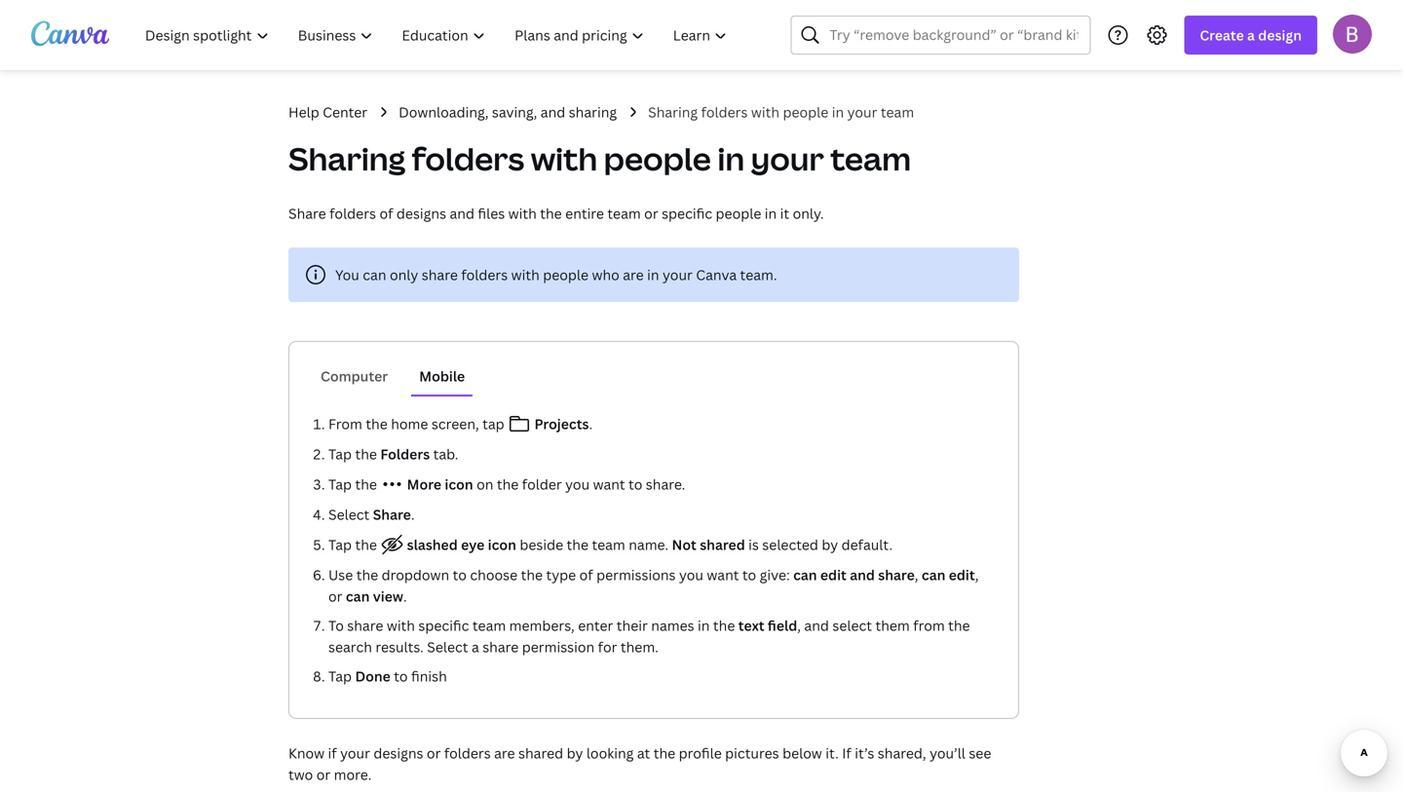 Task type: describe. For each thing, give the bounding box(es) containing it.
Try "remove background" or "brand kit" search field
[[830, 17, 1078, 54]]

1 vertical spatial icon
[[488, 536, 516, 554]]

more.
[[334, 766, 372, 784]]

not
[[672, 536, 697, 554]]

at
[[637, 744, 650, 763]]

share folders of designs and files with the entire team or specific people in it only.
[[289, 204, 824, 223]]

looking
[[587, 744, 634, 763]]

0 vertical spatial sharing folders with people in your team
[[648, 103, 914, 121]]

only
[[390, 266, 418, 284]]

search
[[328, 638, 372, 656]]

help center
[[289, 103, 368, 121]]

to right done
[[394, 667, 408, 686]]

folder
[[522, 475, 562, 494]]

pictures
[[725, 744, 779, 763]]

permission
[[522, 638, 595, 656]]

enter
[[578, 616, 613, 635]]

shared,
[[878, 744, 927, 763]]

can view .
[[346, 587, 407, 606]]

type
[[546, 566, 576, 584]]

sharing
[[569, 103, 617, 121]]

eye
[[461, 536, 485, 554]]

a inside dropdown button
[[1248, 26, 1255, 44]]

create a design
[[1200, 26, 1302, 44]]

the up "can view ."
[[356, 566, 378, 584]]

field
[[768, 616, 798, 635]]

use the dropdown to choose the type of permissions you want to give: can edit and share , can edit
[[328, 566, 975, 584]]

and inside , and select them from the search results. select a share permission for them.
[[805, 616, 829, 635]]

1 edit from the left
[[821, 566, 847, 584]]

mobile button
[[412, 358, 473, 395]]

0 horizontal spatial you
[[565, 475, 590, 494]]

results.
[[376, 638, 424, 656]]

know
[[289, 744, 325, 763]]

downloading, saving, and sharing link
[[399, 101, 617, 123]]

0 vertical spatial shared
[[700, 536, 745, 554]]

bob builder image
[[1333, 14, 1372, 53]]

tap
[[483, 415, 505, 433]]

share.
[[646, 475, 686, 494]]

it.
[[826, 744, 839, 763]]

saving,
[[492, 103, 537, 121]]

. for can view .
[[403, 587, 407, 606]]

design
[[1259, 26, 1302, 44]]

screen,
[[432, 415, 479, 433]]

shared inside "know if your designs or folders are shared by looking at the profile pictures below it. if it's shared, you'll see two or more."
[[519, 744, 564, 763]]

mobile
[[419, 367, 465, 385]]

0 horizontal spatial select
[[328, 505, 370, 524]]

, and select them from the search results. select a share permission for them.
[[328, 616, 970, 656]]

know if your designs or folders are shared by looking at the profile pictures below it. if it's shared, you'll see two or more.
[[289, 744, 992, 784]]

you'll
[[930, 744, 966, 763]]

or inside , or
[[328, 587, 343, 606]]

choose
[[470, 566, 518, 584]]

projects .
[[531, 415, 593, 433]]

view
[[373, 587, 403, 606]]

3 tap from the top
[[328, 536, 352, 554]]

is
[[749, 536, 759, 554]]

center
[[323, 103, 368, 121]]

them
[[876, 616, 910, 635]]

canva
[[696, 266, 737, 284]]

and down default. on the right bottom of page
[[850, 566, 875, 584]]

share right only
[[422, 266, 458, 284]]

from
[[328, 415, 362, 433]]

if
[[842, 744, 852, 763]]

folders inside "know if your designs or folders are shared by looking at the profile pictures below it. if it's shared, you'll see two or more."
[[444, 744, 491, 763]]

by inside "know if your designs or folders are shared by looking at the profile pictures below it. if it's shared, you'll see two or more."
[[567, 744, 583, 763]]

use
[[328, 566, 353, 584]]

1 vertical spatial sharing folders with people in your team
[[289, 137, 911, 180]]

1 horizontal spatial want
[[707, 566, 739, 584]]

folders
[[380, 445, 430, 463]]

them.
[[621, 638, 659, 656]]

create a design button
[[1185, 16, 1318, 55]]

0 vertical spatial of
[[380, 204, 393, 223]]

to
[[328, 616, 344, 635]]

can down use
[[346, 587, 370, 606]]

see
[[969, 744, 992, 763]]

permissions
[[597, 566, 676, 584]]

projects
[[535, 415, 589, 433]]

, or
[[328, 566, 979, 606]]

can right you
[[363, 266, 386, 284]]

their
[[617, 616, 648, 635]]

tap the for slashed eye icon
[[328, 536, 380, 554]]

to share with specific team members, enter their names in the text field
[[328, 616, 798, 635]]

entire
[[565, 204, 604, 223]]

the down the from
[[355, 445, 377, 463]]

downloading,
[[399, 103, 489, 121]]

default.
[[842, 536, 893, 554]]

below
[[783, 744, 822, 763]]

members,
[[509, 616, 575, 635]]

1 horizontal spatial by
[[822, 536, 838, 554]]

, for , or
[[975, 566, 979, 584]]

tab.
[[433, 445, 459, 463]]

the left type
[[521, 566, 543, 584]]

give:
[[760, 566, 790, 584]]

top level navigation element
[[133, 16, 744, 55]]

select share .
[[328, 505, 415, 524]]

tap the folders tab.
[[328, 445, 459, 463]]

2 tap from the top
[[328, 475, 352, 494]]

you
[[335, 266, 360, 284]]

downloading, saving, and sharing
[[399, 103, 617, 121]]

share inside , and select them from the search results. select a share permission for them.
[[483, 638, 519, 656]]

for
[[598, 638, 617, 656]]

computer
[[321, 367, 388, 385]]

0 vertical spatial sharing
[[648, 103, 698, 121]]

on
[[477, 475, 494, 494]]

selected
[[763, 536, 819, 554]]

name.
[[629, 536, 669, 554]]



Task type: locate. For each thing, give the bounding box(es) containing it.
the left entire
[[540, 204, 562, 223]]

finish
[[411, 667, 447, 686]]

1 vertical spatial designs
[[374, 744, 423, 763]]

the right from
[[948, 616, 970, 635]]

team
[[881, 103, 914, 121], [831, 137, 911, 180], [608, 204, 641, 223], [592, 536, 626, 554], [473, 616, 506, 635]]

0 vertical spatial tap the
[[328, 475, 380, 494]]

with
[[751, 103, 780, 121], [531, 137, 598, 180], [508, 204, 537, 223], [511, 266, 540, 284], [387, 616, 415, 635]]

1 horizontal spatial sharing
[[648, 103, 698, 121]]

who
[[592, 266, 620, 284]]

0 vertical spatial by
[[822, 536, 838, 554]]

text
[[739, 616, 765, 635]]

done
[[355, 667, 391, 686]]

the down select share .
[[355, 536, 377, 554]]

are
[[623, 266, 644, 284], [494, 744, 515, 763]]

1 vertical spatial .
[[411, 505, 415, 524]]

can up from
[[922, 566, 946, 584]]

the up select share .
[[355, 475, 377, 494]]

select
[[833, 616, 872, 635]]

create
[[1200, 26, 1244, 44]]

tap up use
[[328, 536, 352, 554]]

and right saving,
[[541, 103, 566, 121]]

1 horizontal spatial icon
[[488, 536, 516, 554]]

sharing folders with people in your team
[[648, 103, 914, 121], [289, 137, 911, 180]]

the right the from
[[366, 415, 388, 433]]

. up more icon on the folder you want to share.
[[589, 415, 593, 433]]

your inside "know if your designs or folders are shared by looking at the profile pictures below it. if it's shared, you'll see two or more."
[[340, 744, 370, 763]]

select up the finish
[[427, 638, 468, 656]]

designs for your
[[374, 744, 423, 763]]

of right type
[[580, 566, 593, 584]]

2 horizontal spatial .
[[589, 415, 593, 433]]

and left files
[[450, 204, 475, 223]]

to left "share."
[[629, 475, 643, 494]]

tap down the from
[[328, 445, 352, 463]]

0 vertical spatial share
[[289, 204, 326, 223]]

in
[[832, 103, 844, 121], [718, 137, 745, 180], [765, 204, 777, 223], [647, 266, 659, 284], [698, 616, 710, 635]]

0 horizontal spatial share
[[289, 204, 326, 223]]

sharing down the center at the left top of page
[[289, 137, 406, 180]]

help center link
[[289, 101, 368, 123]]

tap done to finish
[[328, 667, 447, 686]]

1 horizontal spatial select
[[427, 638, 468, 656]]

designs right if at left bottom
[[374, 744, 423, 763]]

by left default. on the right bottom of page
[[822, 536, 838, 554]]

designs inside "know if your designs or folders are shared by looking at the profile pictures below it. if it's shared, you'll see two or more."
[[374, 744, 423, 763]]

the right at
[[654, 744, 676, 763]]

,
[[915, 566, 919, 584], [975, 566, 979, 584], [798, 616, 801, 635]]

or right two on the bottom left of the page
[[317, 766, 331, 784]]

0 horizontal spatial want
[[593, 475, 625, 494]]

to down eye
[[453, 566, 467, 584]]

two
[[289, 766, 313, 784]]

1 vertical spatial want
[[707, 566, 739, 584]]

0 horizontal spatial shared
[[519, 744, 564, 763]]

1 horizontal spatial are
[[623, 266, 644, 284]]

4 tap from the top
[[328, 667, 352, 686]]

share
[[422, 266, 458, 284], [878, 566, 915, 584], [347, 616, 383, 635], [483, 638, 519, 656]]

, for , and select them from the search results. select a share permission for them.
[[798, 616, 801, 635]]

computer button
[[313, 358, 396, 395]]

your
[[848, 103, 878, 121], [751, 137, 824, 180], [663, 266, 693, 284], [340, 744, 370, 763]]

it's
[[855, 744, 875, 763]]

0 horizontal spatial edit
[[821, 566, 847, 584]]

a
[[1248, 26, 1255, 44], [472, 638, 479, 656]]

.
[[589, 415, 593, 433], [411, 505, 415, 524], [403, 587, 407, 606]]

1 horizontal spatial edit
[[949, 566, 975, 584]]

from the home screen, tap
[[328, 415, 508, 433]]

a inside , and select them from the search results. select a share permission for them.
[[472, 638, 479, 656]]

0 horizontal spatial a
[[472, 638, 479, 656]]

and right the field
[[805, 616, 829, 635]]

tap the up use
[[328, 536, 380, 554]]

0 vertical spatial a
[[1248, 26, 1255, 44]]

it
[[780, 204, 790, 223]]

. for select share .
[[411, 505, 415, 524]]

2 horizontal spatial ,
[[975, 566, 979, 584]]

share down members,
[[483, 638, 519, 656]]

tap the up select share .
[[328, 475, 380, 494]]

are inside "know if your designs or folders are shared by looking at the profile pictures below it. if it's shared, you'll see two or more."
[[494, 744, 515, 763]]

edit
[[821, 566, 847, 584], [949, 566, 975, 584]]

the left text
[[713, 616, 735, 635]]

0 vertical spatial specific
[[662, 204, 713, 223]]

help
[[289, 103, 319, 121]]

1 horizontal spatial .
[[411, 505, 415, 524]]

tap up select share .
[[328, 475, 352, 494]]

slashed eye icon beside the team name. not shared is selected by default.
[[404, 536, 893, 554]]

designs up only
[[397, 204, 446, 223]]

sharing right the sharing
[[648, 103, 698, 121]]

tap
[[328, 445, 352, 463], [328, 475, 352, 494], [328, 536, 352, 554], [328, 667, 352, 686]]

you
[[565, 475, 590, 494], [679, 566, 704, 584]]

2 tap the from the top
[[328, 536, 380, 554]]

1 vertical spatial share
[[373, 505, 411, 524]]

to
[[629, 475, 643, 494], [453, 566, 467, 584], [743, 566, 757, 584], [394, 667, 408, 686]]

1 horizontal spatial ,
[[915, 566, 919, 584]]

of up only
[[380, 204, 393, 223]]

icon right eye
[[488, 536, 516, 554]]

2 vertical spatial .
[[403, 587, 407, 606]]

to left give:
[[743, 566, 757, 584]]

1 tap from the top
[[328, 445, 352, 463]]

, inside , or
[[975, 566, 979, 584]]

slashed
[[407, 536, 458, 554]]

you right folder
[[565, 475, 590, 494]]

0 horizontal spatial are
[[494, 744, 515, 763]]

0 vertical spatial want
[[593, 475, 625, 494]]

1 vertical spatial a
[[472, 638, 479, 656]]

home
[[391, 415, 428, 433]]

. down the more on the left bottom
[[411, 505, 415, 524]]

designs for of
[[397, 204, 446, 223]]

files
[[478, 204, 505, 223]]

1 vertical spatial are
[[494, 744, 515, 763]]

specific
[[662, 204, 713, 223], [419, 616, 469, 635]]

2 edit from the left
[[949, 566, 975, 584]]

from
[[913, 616, 945, 635]]

tap the for more icon
[[328, 475, 380, 494]]

select inside , and select them from the search results. select a share permission for them.
[[427, 638, 468, 656]]

0 vertical spatial icon
[[445, 475, 473, 494]]

the inside "know if your designs or folders are shared by looking at the profile pictures below it. if it's shared, you'll see two or more."
[[654, 744, 676, 763]]

1 vertical spatial you
[[679, 566, 704, 584]]

0 horizontal spatial of
[[380, 204, 393, 223]]

0 vertical spatial are
[[623, 266, 644, 284]]

icon
[[445, 475, 473, 494], [488, 536, 516, 554]]

0 horizontal spatial .
[[403, 587, 407, 606]]

0 vertical spatial designs
[[397, 204, 446, 223]]

0 vertical spatial you
[[565, 475, 590, 494]]

want left give:
[[707, 566, 739, 584]]

0 horizontal spatial sharing
[[289, 137, 406, 180]]

1 vertical spatial tap the
[[328, 536, 380, 554]]

more icon on the folder you want to share.
[[404, 475, 686, 494]]

can right give:
[[793, 566, 817, 584]]

or right entire
[[644, 204, 659, 223]]

0 vertical spatial .
[[589, 415, 593, 433]]

names
[[651, 616, 695, 635]]

profile
[[679, 744, 722, 763]]

, inside , and select them from the search results. select a share permission for them.
[[798, 616, 801, 635]]

1 horizontal spatial specific
[[662, 204, 713, 223]]

want left "share."
[[593, 475, 625, 494]]

0 vertical spatial select
[[328, 505, 370, 524]]

you down not
[[679, 566, 704, 584]]

if
[[328, 744, 337, 763]]

team.
[[740, 266, 777, 284]]

shared left looking
[[519, 744, 564, 763]]

want
[[593, 475, 625, 494], [707, 566, 739, 584]]

1 vertical spatial sharing
[[289, 137, 406, 180]]

the
[[540, 204, 562, 223], [366, 415, 388, 433], [355, 445, 377, 463], [355, 475, 377, 494], [497, 475, 519, 494], [355, 536, 377, 554], [567, 536, 589, 554], [356, 566, 378, 584], [521, 566, 543, 584], [713, 616, 735, 635], [948, 616, 970, 635], [654, 744, 676, 763]]

1 vertical spatial specific
[[419, 616, 469, 635]]

can
[[363, 266, 386, 284], [793, 566, 817, 584], [922, 566, 946, 584], [346, 587, 370, 606]]

select up use
[[328, 505, 370, 524]]

0 horizontal spatial ,
[[798, 616, 801, 635]]

specific up results.
[[419, 616, 469, 635]]

tap down the search
[[328, 667, 352, 686]]

0 horizontal spatial icon
[[445, 475, 473, 494]]

. down 'dropdown' at bottom
[[403, 587, 407, 606]]

sharing
[[648, 103, 698, 121], [289, 137, 406, 180]]

the up type
[[567, 536, 589, 554]]

0 horizontal spatial specific
[[419, 616, 469, 635]]

or down the finish
[[427, 744, 441, 763]]

1 horizontal spatial shared
[[700, 536, 745, 554]]

icon left "on"
[[445, 475, 473, 494]]

share up the search
[[347, 616, 383, 635]]

or down use
[[328, 587, 343, 606]]

more
[[407, 475, 442, 494]]

1 horizontal spatial share
[[373, 505, 411, 524]]

of
[[380, 204, 393, 223], [580, 566, 593, 584]]

by left looking
[[567, 744, 583, 763]]

share down default. on the right bottom of page
[[878, 566, 915, 584]]

the right "on"
[[497, 475, 519, 494]]

specific up canva
[[662, 204, 713, 223]]

1 vertical spatial select
[[427, 638, 468, 656]]

sharing folders with people in your team link
[[648, 101, 914, 123]]

1 horizontal spatial of
[[580, 566, 593, 584]]

shared left is
[[700, 536, 745, 554]]

the inside , and select them from the search results. select a share permission for them.
[[948, 616, 970, 635]]

shared
[[700, 536, 745, 554], [519, 744, 564, 763]]

dropdown
[[382, 566, 450, 584]]

1 vertical spatial by
[[567, 744, 583, 763]]

a down choose
[[472, 638, 479, 656]]

1 horizontal spatial you
[[679, 566, 704, 584]]

1 vertical spatial of
[[580, 566, 593, 584]]

a left design
[[1248, 26, 1255, 44]]

1 horizontal spatial a
[[1248, 26, 1255, 44]]

you can only share folders with people who are in your canva team.
[[335, 266, 777, 284]]

select
[[328, 505, 370, 524], [427, 638, 468, 656]]

beside
[[520, 536, 563, 554]]

1 tap the from the top
[[328, 475, 380, 494]]

0 horizontal spatial by
[[567, 744, 583, 763]]

1 vertical spatial shared
[[519, 744, 564, 763]]

only.
[[793, 204, 824, 223]]



Task type: vqa. For each thing, say whether or not it's contained in the screenshot.
#ffb8c5 icon
no



